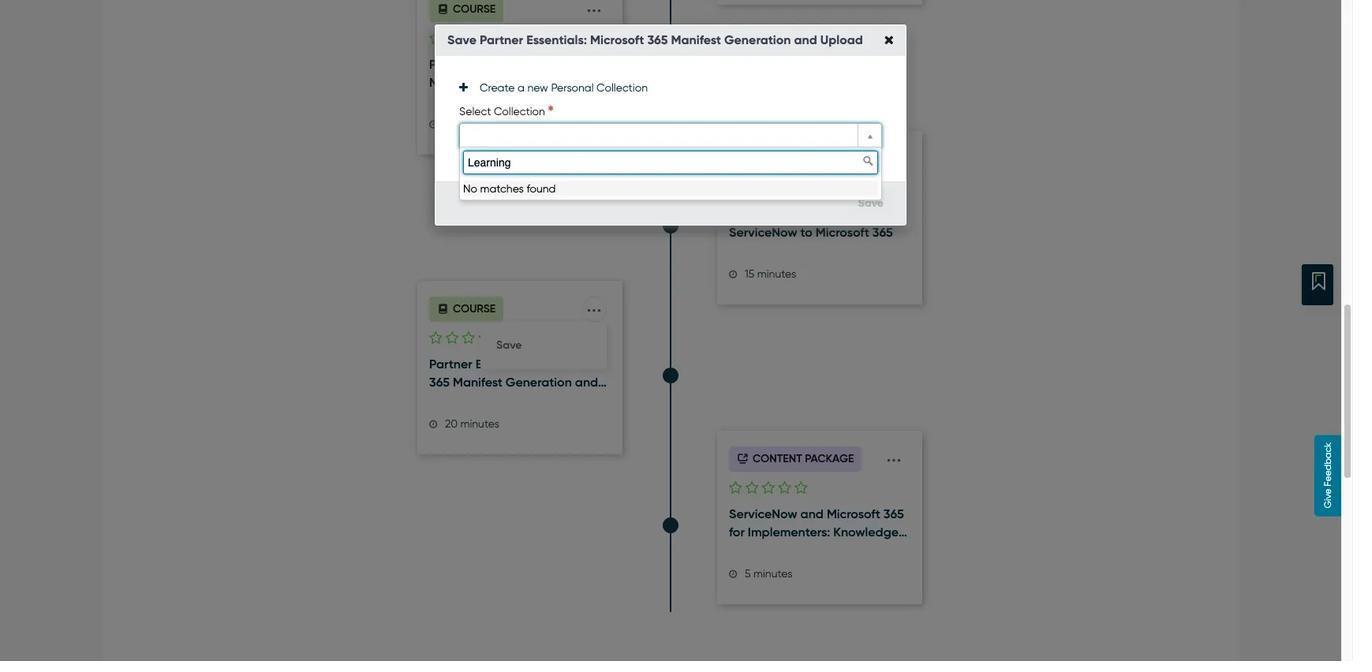 Task type: describe. For each thing, give the bounding box(es) containing it.
course rating - read only slider for microsoft
[[429, 30, 508, 48]]

0 vertical spatial and
[[795, 32, 818, 47]]

sn_lxp_personal_collection list box
[[460, 177, 882, 199]]

course rating - read only slider for manifest
[[429, 330, 508, 348]]

microsoft inside 'partner essentials: microsoft 365 manifest generation and upload'
[[539, 357, 592, 372]]

365 inside partner essentials: connecting servicenow to microsoft 365
[[873, 225, 893, 240]]

1 vertical spatial collection
[[494, 105, 545, 117]]

course for partner essentials: connecting servicenow to microsoft 365
[[753, 153, 796, 166]]

servicenow inside partner essentials: connecting servicenow to microsoft 365
[[729, 225, 798, 240]]

account
[[522, 75, 571, 90]]

for
[[729, 525, 745, 540]]

servicenow and microsoft 365 for implementers: knowledge check
[[729, 507, 905, 558]]

... button
[[582, 291, 607, 322]]

0 vertical spatial manifest
[[672, 32, 722, 47]]

create
[[480, 81, 515, 94]]

1 vertical spatial a
[[518, 81, 525, 94]]

save
[[448, 32, 477, 47]]

create a new personal collection link
[[459, 81, 648, 94]]

a inside partner essentials: creating a microsoft azure account
[[593, 57, 601, 72]]

course for partner essentials: creating a microsoft azure account
[[453, 3, 496, 16]]

partner essentials: connecting servicenow to microsoft 365
[[729, 207, 907, 240]]

course for partner essentials: microsoft 365 manifest generation and upload
[[453, 303, 496, 316]]

microsoft inside partner essentials: connecting servicenow to microsoft 365
[[816, 225, 870, 240]]

microsoft inside partner essentials: creating a microsoft azure account
[[429, 75, 483, 90]]

matches
[[480, 182, 524, 195]]

new
[[528, 81, 549, 94]]

to
[[801, 225, 813, 240]]

partner essentials: microsoft 365 manifest generation and upload
[[429, 357, 599, 408]]

1 horizontal spatial upload
[[821, 32, 864, 47]]

select collection
[[459, 105, 545, 117]]



Task type: vqa. For each thing, say whether or not it's contained in the screenshot.
Microsoft
yes



Task type: locate. For each thing, give the bounding box(es) containing it.
clock o image for partner essentials: creating a microsoft azure account
[[429, 119, 439, 129]]

and
[[795, 32, 818, 47], [575, 375, 599, 390], [801, 507, 824, 522]]

essentials: inside 'partner essentials: microsoft 365 manifest generation and upload'
[[476, 357, 536, 372]]

2 vertical spatial and
[[801, 507, 824, 522]]

course rating - read only slider down content
[[729, 480, 808, 498]]

microsoft up knowledge
[[827, 507, 881, 522]]

a right creating
[[593, 57, 601, 72]]

clock o image
[[729, 569, 739, 579]]

no
[[463, 182, 478, 195]]

partner
[[480, 32, 524, 47], [429, 57, 473, 72], [729, 207, 773, 222], [429, 357, 473, 372]]

None checkbox
[[729, 182, 743, 196], [746, 182, 759, 196], [762, 182, 775, 196], [779, 182, 792, 196], [795, 182, 808, 196], [479, 332, 492, 346], [495, 332, 508, 346], [729, 482, 743, 496], [762, 482, 775, 496], [795, 482, 808, 496], [729, 182, 743, 196], [746, 182, 759, 196], [762, 182, 775, 196], [779, 182, 792, 196], [795, 182, 808, 196], [479, 332, 492, 346], [495, 332, 508, 346], [729, 482, 743, 496], [762, 482, 775, 496], [795, 482, 808, 496]]

1 vertical spatial clock o image
[[729, 269, 739, 279]]

microsoft down ... popup button
[[539, 357, 592, 372]]

partner for partner essentials: connecting servicenow to microsoft 365
[[729, 207, 773, 222]]

course rating - read only slider up plus icon
[[429, 30, 508, 48]]

course rating - read only slider
[[429, 30, 508, 48], [729, 180, 808, 198], [429, 330, 508, 348], [729, 480, 808, 498]]

course rating - read only slider up to
[[729, 180, 808, 198]]

essentials: for partner essentials: microsoft 365 manifest generation and upload
[[476, 357, 536, 372]]

partner essentials: connecting servicenow to microsoft 365 link
[[729, 206, 911, 242]]

course rating - read only slider up 'partner essentials: microsoft 365 manifest generation and upload'
[[429, 330, 508, 348]]

essentials:
[[527, 32, 587, 47], [476, 57, 536, 72], [776, 207, 836, 222], [476, 357, 536, 372]]

microsoft up select
[[429, 75, 483, 90]]

1 vertical spatial servicenow
[[729, 507, 798, 522]]

course rating - read only slider for to
[[729, 180, 808, 198]]

partner for partner essentials: creating a microsoft azure account
[[429, 57, 473, 72]]

2 servicenow from the top
[[729, 507, 798, 522]]

microsoft down connecting
[[816, 225, 870, 240]]

servicenow and microsoft 365 for implementers: knowledge check link
[[729, 506, 911, 558]]

1 servicenow from the top
[[729, 225, 798, 240]]

save partner essentials: microsoft 365 manifest generation and upload
[[448, 32, 864, 47]]

partner essentials: creating a microsoft azure account
[[429, 57, 601, 90]]

2 vertical spatial course
[[453, 303, 496, 316]]

365 inside servicenow and microsoft 365 for implementers: knowledge check
[[884, 507, 905, 522]]

1 vertical spatial manifest
[[453, 375, 503, 390]]

upload
[[821, 32, 864, 47], [429, 393, 472, 408]]

and inside servicenow and microsoft 365 for implementers: knowledge check
[[801, 507, 824, 522]]

microsoft up personal
[[590, 32, 645, 47]]

essentials: inside partner essentials: connecting servicenow to microsoft 365
[[776, 207, 836, 222]]

content
[[753, 453, 803, 466]]

generation inside 'partner essentials: microsoft 365 manifest generation and upload'
[[506, 375, 572, 390]]

knowledge
[[834, 525, 899, 540]]

partner essentials: creating a microsoft azure account link
[[429, 56, 611, 92]]

course
[[453, 3, 496, 16], [753, 153, 796, 166], [453, 303, 496, 316]]

0 vertical spatial course
[[453, 3, 496, 16]]

course rating - read only slider for for
[[729, 480, 808, 498]]

1 vertical spatial and
[[575, 375, 599, 390]]

collection down new
[[494, 105, 545, 117]]

manifest
[[672, 32, 722, 47], [453, 375, 503, 390]]

package
[[805, 453, 854, 466]]

1 horizontal spatial manifest
[[672, 32, 722, 47]]

servicenow inside servicenow and microsoft 365 for implementers: knowledge check
[[729, 507, 798, 522]]

None checkbox
[[429, 32, 443, 46], [446, 32, 459, 46], [462, 32, 475, 46], [479, 32, 492, 46], [495, 32, 508, 46], [429, 332, 443, 346], [446, 332, 459, 346], [462, 332, 475, 346], [746, 482, 759, 496], [779, 482, 792, 496], [429, 32, 443, 46], [446, 32, 459, 46], [462, 32, 475, 46], [479, 32, 492, 46], [495, 32, 508, 46], [429, 332, 443, 346], [446, 332, 459, 346], [462, 332, 475, 346], [746, 482, 759, 496], [779, 482, 792, 496]]

generation
[[725, 32, 791, 47], [506, 375, 572, 390]]

0 horizontal spatial manifest
[[453, 375, 503, 390]]

0 vertical spatial clock o image
[[429, 119, 439, 129]]

clock o image for partner essentials: connecting servicenow to microsoft 365
[[729, 269, 739, 279]]

essentials: for partner essentials: connecting servicenow to microsoft 365
[[776, 207, 836, 222]]

0 horizontal spatial generation
[[506, 375, 572, 390]]

collection
[[597, 81, 648, 94], [494, 105, 545, 117]]

0 vertical spatial upload
[[821, 32, 864, 47]]

personal
[[551, 81, 594, 94]]

select
[[459, 105, 491, 117]]

content package
[[753, 453, 854, 466]]

check
[[729, 543, 767, 558]]

partner inside 'partner essentials: microsoft 365 manifest generation and upload'
[[429, 357, 473, 372]]

microsoft inside servicenow and microsoft 365 for implementers: knowledge check
[[827, 507, 881, 522]]

0 horizontal spatial upload
[[429, 393, 472, 408]]

1 vertical spatial generation
[[506, 375, 572, 390]]

partner inside partner essentials: creating a microsoft azure account
[[429, 57, 473, 72]]

365 inside 'partner essentials: microsoft 365 manifest generation and upload'
[[429, 375, 450, 390]]

partner essentials: microsoft 365 manifest generation and upload link
[[429, 356, 611, 408]]

manifest inside 'partner essentials: microsoft 365 manifest generation and upload'
[[453, 375, 503, 390]]

None text field
[[463, 150, 879, 174]]

0 vertical spatial servicenow
[[729, 225, 798, 240]]

servicenow up implementers:
[[729, 507, 798, 522]]

plus image
[[459, 82, 468, 93]]

implementers:
[[748, 525, 831, 540]]

servicenow
[[729, 225, 798, 240], [729, 507, 798, 522]]

essentials: for partner essentials: creating a microsoft azure account
[[476, 57, 536, 72]]

azure
[[486, 75, 519, 90]]

0 horizontal spatial collection
[[494, 105, 545, 117]]

essentials: inside partner essentials: creating a microsoft azure account
[[476, 57, 536, 72]]

0 vertical spatial generation
[[725, 32, 791, 47]]

collection right personal
[[597, 81, 648, 94]]

0 vertical spatial collection
[[597, 81, 648, 94]]

a left new
[[518, 81, 525, 94]]

1 horizontal spatial collection
[[597, 81, 648, 94]]

...
[[587, 291, 602, 317]]

and inside 'partner essentials: microsoft 365 manifest generation and upload'
[[575, 375, 599, 390]]

creating
[[539, 57, 590, 72]]

microsoft
[[590, 32, 645, 47], [429, 75, 483, 90], [816, 225, 870, 240], [539, 357, 592, 372], [827, 507, 881, 522]]

connecting
[[839, 207, 907, 222]]

365
[[648, 32, 668, 47], [873, 225, 893, 240], [429, 375, 450, 390], [884, 507, 905, 522]]

1 horizontal spatial a
[[593, 57, 601, 72]]

partner inside partner essentials: connecting servicenow to microsoft 365
[[729, 207, 773, 222]]

1 vertical spatial upload
[[429, 393, 472, 408]]

servicenow left to
[[729, 225, 798, 240]]

create a new personal collection
[[480, 81, 648, 94]]

0 horizontal spatial a
[[518, 81, 525, 94]]

1 horizontal spatial generation
[[725, 32, 791, 47]]

0 vertical spatial a
[[593, 57, 601, 72]]

1 vertical spatial course
[[753, 153, 796, 166]]

a
[[593, 57, 601, 72], [518, 81, 525, 94]]

found
[[527, 182, 556, 195]]

2 vertical spatial clock o image
[[429, 419, 439, 429]]

partner for partner essentials: microsoft 365 manifest generation and upload
[[429, 357, 473, 372]]

clock o image
[[429, 119, 439, 129], [729, 269, 739, 279], [429, 419, 439, 429]]

clock o image for partner essentials: microsoft 365 manifest generation and upload
[[429, 419, 439, 429]]

mandatory image
[[548, 105, 554, 111]]

upload inside 'partner essentials: microsoft 365 manifest generation and upload'
[[429, 393, 472, 408]]

no matches found
[[463, 182, 556, 195]]



